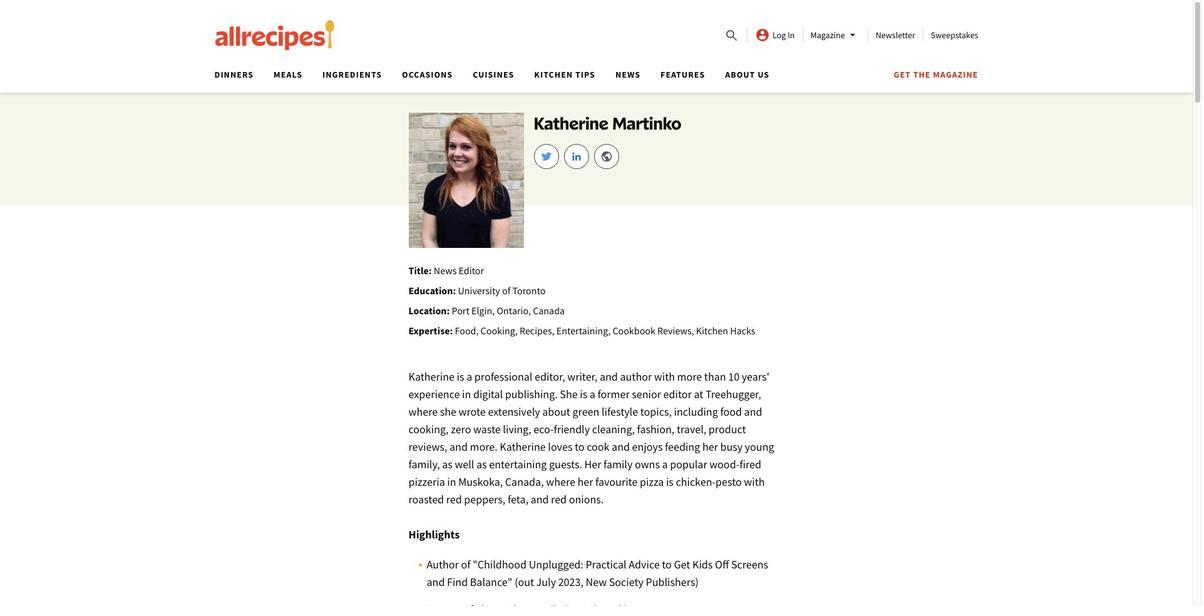 Task type: describe. For each thing, give the bounding box(es) containing it.
expertise:
[[409, 325, 453, 337]]

home image
[[215, 20, 335, 50]]

0 vertical spatial where
[[409, 405, 438, 419]]

katherine martinko
[[534, 113, 682, 133]]

1 as from the left
[[442, 458, 453, 472]]

martinko
[[612, 113, 682, 133]]

sweepstakes link
[[931, 29, 979, 41]]

and up former
[[600, 370, 618, 384]]

1 vertical spatial a
[[590, 387, 596, 402]]

visit katherine martinko's website image
[[600, 150, 613, 163]]

enjoys
[[632, 440, 663, 454]]

and up family
[[612, 440, 630, 454]]

0 vertical spatial her
[[703, 440, 718, 454]]

hacks
[[731, 325, 756, 337]]

port
[[452, 305, 470, 317]]

of inside author of "childhood unplugged: practical advice to get kids off screens and find balance" (out july 2023, new society publishers)
[[461, 558, 471, 572]]

get the magazine
[[894, 69, 979, 80]]

practical
[[586, 558, 627, 572]]

pizzeria
[[409, 475, 445, 490]]

newsletter
[[876, 29, 916, 41]]

family,
[[409, 458, 440, 472]]

digital
[[474, 387, 503, 402]]

education: university of toronto
[[409, 285, 546, 297]]

well
[[455, 458, 475, 472]]

wood-
[[710, 458, 740, 472]]

about
[[726, 69, 756, 80]]

location: port elgin, ontario, canada
[[409, 305, 565, 317]]

1 red from the left
[[446, 493, 462, 507]]

guests.
[[549, 458, 583, 472]]

visit katherine martinko's linkedin image
[[570, 150, 583, 163]]

canada,
[[505, 475, 544, 490]]

waste
[[474, 422, 501, 437]]

news link
[[616, 69, 641, 80]]

society
[[609, 575, 644, 590]]

she
[[560, 387, 578, 402]]

features link
[[661, 69, 706, 80]]

publishers)
[[646, 575, 699, 590]]

katherine is a professional editor, writer, and author with more than 10 years' experience in digital publishing. she is a former senior editor at treehugger, where she wrote extensively about green lifestyle topics, including food and cooking, zero waste living, eco-friendly cleaning, fashion, travel, product reviews, and more. katherine loves to cook and enjoys feeding her busy young family, as well as entertaining guests. her family owns a popular wood-fired pizzeria in muskoka, canada, where her favourite pizza is chicken-pesto with roasted red peppers, feta, and red onions.
[[409, 370, 775, 507]]

find
[[447, 575, 468, 590]]

and inside author of "childhood unplugged: practical advice to get kids off screens and find balance" (out july 2023, new society publishers)
[[427, 575, 445, 590]]

more
[[678, 370, 702, 384]]

fashion,
[[637, 422, 675, 437]]

1 horizontal spatial with
[[744, 475, 765, 490]]

0 vertical spatial in
[[462, 387, 471, 402]]

including
[[674, 405, 718, 419]]

(out
[[515, 575, 534, 590]]

eco-
[[534, 422, 554, 437]]

newsletter button
[[876, 29, 916, 41]]

meals link
[[274, 69, 303, 80]]

and right food
[[745, 405, 763, 419]]

katherine martinko image
[[409, 113, 524, 248]]

meals
[[274, 69, 303, 80]]

2 vertical spatial katherine
[[500, 440, 546, 454]]

0 horizontal spatial is
[[457, 370, 465, 384]]

1 vertical spatial is
[[580, 387, 588, 402]]

0 vertical spatial of
[[502, 285, 511, 297]]

expertise: food, cooking, recipes, entertaining, cookbook reviews, kitchen hacks
[[409, 325, 756, 337]]

onions.
[[569, 493, 604, 507]]

kitchen tips link
[[535, 69, 596, 80]]

news inside navigation
[[616, 69, 641, 80]]

food,
[[455, 325, 479, 337]]

2 horizontal spatial a
[[663, 458, 668, 472]]

1 vertical spatial news
[[434, 265, 457, 277]]

magazine button
[[811, 28, 861, 43]]

loves
[[548, 440, 573, 454]]

banner containing log in
[[0, 0, 1193, 93]]

cookbook
[[613, 325, 656, 337]]

1 vertical spatial kitchen
[[697, 325, 729, 337]]

recipes,
[[520, 325, 555, 337]]

visit katherine martinko's twitter image
[[540, 150, 553, 163]]

2 as from the left
[[477, 458, 487, 472]]

kitchen tips
[[535, 69, 596, 80]]

0 horizontal spatial in
[[447, 475, 456, 490]]

cleaning,
[[592, 422, 635, 437]]

editor
[[664, 387, 692, 402]]

cuisines
[[473, 69, 515, 80]]

senior
[[632, 387, 662, 402]]

to inside katherine is a professional editor, writer, and author with more than 10 years' experience in digital publishing. she is a former senior editor at treehugger, where she wrote extensively about green lifestyle topics, including food and cooking, zero waste living, eco-friendly cleaning, fashion, travel, product reviews, and more. katherine loves to cook and enjoys feeding her busy young family, as well as entertaining guests. her family owns a popular wood-fired pizzeria in muskoka, canada, where her favourite pizza is chicken-pesto with roasted red peppers, feta, and red onions.
[[575, 440, 585, 454]]

about
[[543, 405, 571, 419]]

us
[[758, 69, 770, 80]]

"childhood
[[473, 558, 527, 572]]

writer,
[[568, 370, 598, 384]]

pizza
[[640, 475, 664, 490]]

kitchen inside navigation
[[535, 69, 573, 80]]

author
[[427, 558, 459, 572]]

editor,
[[535, 370, 565, 384]]

busy
[[721, 440, 743, 454]]

friendly
[[554, 422, 590, 437]]

reviews,
[[409, 440, 448, 454]]

treehugger,
[[706, 387, 762, 402]]

toronto
[[513, 285, 546, 297]]

unplugged:
[[529, 558, 584, 572]]

university
[[458, 285, 500, 297]]

roasted
[[409, 493, 444, 507]]

ontario,
[[497, 305, 531, 317]]

feta,
[[508, 493, 529, 507]]

zero
[[451, 422, 471, 437]]

katherine for katherine martinko
[[534, 113, 609, 133]]

favourite
[[596, 475, 638, 490]]

ingredients link
[[323, 69, 382, 80]]



Task type: vqa. For each thing, say whether or not it's contained in the screenshot.
Wood-
yes



Task type: locate. For each thing, give the bounding box(es) containing it.
katherine up the visit katherine martinko's linkedin image
[[534, 113, 609, 133]]

food
[[721, 405, 742, 419]]

0 horizontal spatial her
[[578, 475, 594, 490]]

chicken-
[[676, 475, 716, 490]]

kids
[[693, 558, 713, 572]]

2 vertical spatial a
[[663, 458, 668, 472]]

search image
[[725, 28, 740, 43]]

banner
[[0, 0, 1193, 93]]

1 vertical spatial of
[[461, 558, 471, 572]]

navigation
[[205, 65, 979, 93]]

account image
[[756, 28, 771, 43]]

as left well
[[442, 458, 453, 472]]

and right feta,
[[531, 493, 549, 507]]

log in link
[[756, 28, 795, 43]]

log
[[773, 29, 786, 41]]

highlights
[[409, 528, 460, 542]]

to
[[575, 440, 585, 454], [662, 558, 672, 572]]

get
[[894, 69, 911, 80]]

professional
[[475, 370, 533, 384]]

lifestyle
[[602, 405, 638, 419]]

features
[[661, 69, 706, 80]]

entertaining,
[[557, 325, 611, 337]]

1 vertical spatial in
[[447, 475, 456, 490]]

caret_down image
[[846, 28, 861, 43]]

1 vertical spatial with
[[744, 475, 765, 490]]

news
[[616, 69, 641, 80], [434, 265, 457, 277]]

experience
[[409, 387, 460, 402]]

in
[[462, 387, 471, 402], [447, 475, 456, 490]]

0 vertical spatial to
[[575, 440, 585, 454]]

0 horizontal spatial news
[[434, 265, 457, 277]]

to left cook
[[575, 440, 585, 454]]

2023,
[[559, 575, 584, 590]]

1 horizontal spatial red
[[551, 493, 567, 507]]

kitchen left hacks
[[697, 325, 729, 337]]

0 horizontal spatial of
[[461, 558, 471, 572]]

where down guests.
[[546, 475, 576, 490]]

with down fired
[[744, 475, 765, 490]]

1 horizontal spatial of
[[502, 285, 511, 297]]

green
[[573, 405, 600, 419]]

katherine for katherine is a professional editor, writer, and author with more than 10 years' experience in digital publishing. she is a former senior editor at treehugger, where she wrote extensively about green lifestyle topics, including food and cooking, zero waste living, eco-friendly cleaning, fashion, travel, product reviews, and more. katherine loves to cook and enjoys feeding her busy young family, as well as entertaining guests. her family owns a popular wood-fired pizzeria in muskoka, canada, where her favourite pizza is chicken-pesto with roasted red peppers, feta, and red onions.
[[409, 370, 455, 384]]

about us link
[[726, 69, 770, 80]]

product
[[709, 422, 746, 437]]

katherine up entertaining
[[500, 440, 546, 454]]

off
[[715, 558, 729, 572]]

ingredients
[[323, 69, 382, 80]]

0 vertical spatial kitchen
[[535, 69, 573, 80]]

cook
[[587, 440, 610, 454]]

feeding
[[665, 440, 701, 454]]

red left onions.
[[551, 493, 567, 507]]

the
[[914, 69, 931, 80]]

0 horizontal spatial to
[[575, 440, 585, 454]]

years'
[[742, 370, 770, 384]]

0 horizontal spatial with
[[655, 370, 675, 384]]

1 horizontal spatial as
[[477, 458, 487, 472]]

she
[[440, 405, 457, 419]]

pesto
[[716, 475, 742, 490]]

in up wrote
[[462, 387, 471, 402]]

where
[[409, 405, 438, 419], [546, 475, 576, 490]]

title: news editor
[[409, 265, 484, 277]]

occasions
[[402, 69, 453, 80]]

news up the education:
[[434, 265, 457, 277]]

a left professional
[[467, 370, 473, 384]]

katherine up experience
[[409, 370, 455, 384]]

with
[[655, 370, 675, 384], [744, 475, 765, 490]]

1 horizontal spatial is
[[580, 387, 588, 402]]

to inside author of "childhood unplugged: practical advice to get kids off screens and find balance" (out july 2023, new society publishers)
[[662, 558, 672, 572]]

get the magazine link
[[894, 69, 979, 80]]

elgin,
[[472, 305, 495, 317]]

of
[[502, 285, 511, 297], [461, 558, 471, 572]]

of up the find
[[461, 558, 471, 572]]

0 horizontal spatial a
[[467, 370, 473, 384]]

0 horizontal spatial red
[[446, 493, 462, 507]]

1 horizontal spatial a
[[590, 387, 596, 402]]

dinners link
[[215, 69, 254, 80]]

0 vertical spatial katherine
[[534, 113, 609, 133]]

entertaining
[[489, 458, 547, 472]]

cooking,
[[409, 422, 449, 437]]

0 vertical spatial is
[[457, 370, 465, 384]]

than
[[705, 370, 727, 384]]

red right roasted
[[446, 493, 462, 507]]

education:
[[409, 285, 456, 297]]

editor
[[459, 265, 484, 277]]

fired
[[740, 458, 762, 472]]

0 horizontal spatial kitchen
[[535, 69, 573, 80]]

is up experience
[[457, 370, 465, 384]]

reviews,
[[658, 325, 695, 337]]

0 vertical spatial a
[[467, 370, 473, 384]]

author of "childhood unplugged: practical advice to get kids off screens and find balance" (out july 2023, new society publishers)
[[427, 558, 769, 590]]

2 vertical spatial is
[[667, 475, 674, 490]]

0 horizontal spatial as
[[442, 458, 453, 472]]

her
[[585, 458, 602, 472]]

1 horizontal spatial to
[[662, 558, 672, 572]]

is right she at the bottom of the page
[[580, 387, 588, 402]]

wrote
[[459, 405, 486, 419]]

with up editor
[[655, 370, 675, 384]]

of up ontario,
[[502, 285, 511, 297]]

to left get
[[662, 558, 672, 572]]

0 horizontal spatial where
[[409, 405, 438, 419]]

canada
[[533, 305, 565, 317]]

0 vertical spatial news
[[616, 69, 641, 80]]

where up cooking, on the left of page
[[409, 405, 438, 419]]

owns
[[635, 458, 660, 472]]

1 vertical spatial where
[[546, 475, 576, 490]]

in down well
[[447, 475, 456, 490]]

2 horizontal spatial is
[[667, 475, 674, 490]]

get
[[674, 558, 691, 572]]

news right "tips"
[[616, 69, 641, 80]]

popular
[[670, 458, 708, 472]]

advice
[[629, 558, 660, 572]]

10
[[729, 370, 740, 384]]

a up green
[[590, 387, 596, 402]]

peppers,
[[464, 493, 506, 507]]

in
[[788, 29, 795, 41]]

occasions link
[[402, 69, 453, 80]]

1 vertical spatial katherine
[[409, 370, 455, 384]]

author
[[620, 370, 652, 384]]

balance"
[[470, 575, 513, 590]]

is
[[457, 370, 465, 384], [580, 387, 588, 402], [667, 475, 674, 490]]

as
[[442, 458, 453, 472], [477, 458, 487, 472]]

1 horizontal spatial in
[[462, 387, 471, 402]]

new
[[586, 575, 607, 590]]

living,
[[503, 422, 532, 437]]

as right well
[[477, 458, 487, 472]]

her left busy
[[703, 440, 718, 454]]

and
[[600, 370, 618, 384], [745, 405, 763, 419], [450, 440, 468, 454], [612, 440, 630, 454], [531, 493, 549, 507], [427, 575, 445, 590]]

and down author
[[427, 575, 445, 590]]

about us
[[726, 69, 770, 80]]

travel,
[[677, 422, 707, 437]]

1 horizontal spatial her
[[703, 440, 718, 454]]

magazine
[[811, 29, 846, 41]]

sweepstakes
[[931, 29, 979, 41]]

0 vertical spatial with
[[655, 370, 675, 384]]

1 horizontal spatial where
[[546, 475, 576, 490]]

at
[[694, 387, 704, 402]]

kitchen left "tips"
[[535, 69, 573, 80]]

1 horizontal spatial news
[[616, 69, 641, 80]]

1 vertical spatial her
[[578, 475, 594, 490]]

2 red from the left
[[551, 493, 567, 507]]

navigation containing dinners
[[205, 65, 979, 93]]

a right owns
[[663, 458, 668, 472]]

1 horizontal spatial kitchen
[[697, 325, 729, 337]]

tips
[[576, 69, 596, 80]]

cuisines link
[[473, 69, 515, 80]]

is right pizza
[[667, 475, 674, 490]]

her up onions.
[[578, 475, 594, 490]]

1 vertical spatial to
[[662, 558, 672, 572]]

family
[[604, 458, 633, 472]]

and down zero
[[450, 440, 468, 454]]



